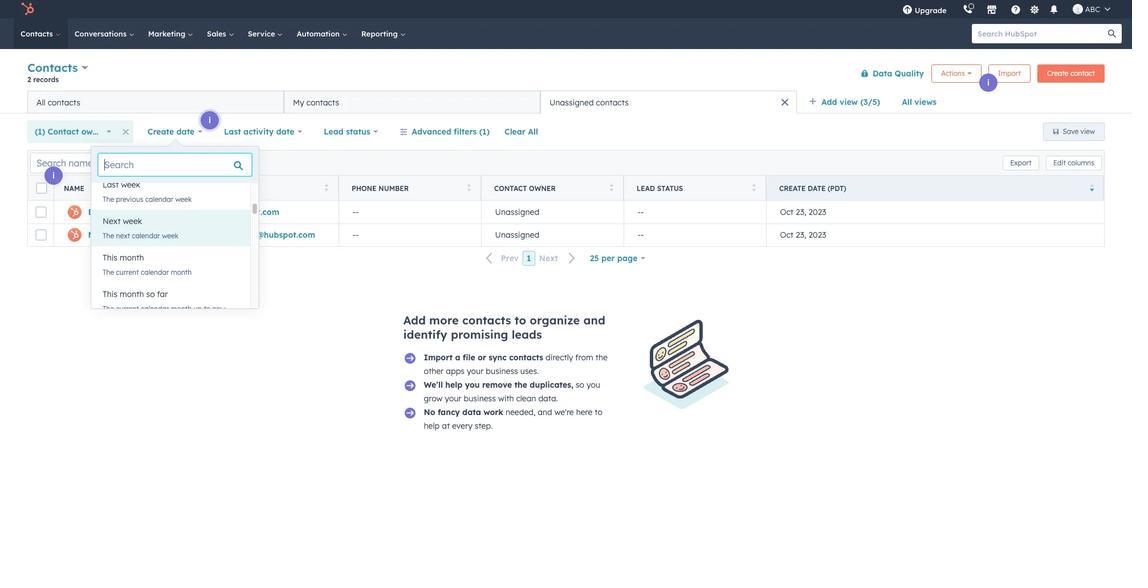 Task type: vqa. For each thing, say whether or not it's contained in the screenshot.
right all
yes



Task type: locate. For each thing, give the bounding box(es) containing it.
2 (1) from the left
[[480, 127, 490, 137]]

-- button
[[339, 201, 481, 224], [624, 201, 767, 224], [339, 224, 481, 246], [624, 224, 767, 246]]

2023 for emailmaria@hubspot.com
[[809, 230, 827, 240]]

1 horizontal spatial the
[[596, 353, 608, 363]]

week up next week 'button'
[[175, 195, 192, 204]]

0 horizontal spatial lead
[[324, 127, 344, 137]]

1 horizontal spatial owner
[[529, 184, 556, 193]]

create inside dropdown button
[[148, 127, 174, 137]]

1 vertical spatial last
[[103, 180, 119, 190]]

1 horizontal spatial help
[[446, 380, 463, 390]]

business up data
[[464, 394, 496, 404]]

brian halligan (sample contact)
[[88, 207, 218, 217]]

1 horizontal spatial i button
[[201, 111, 219, 129]]

2 horizontal spatial all
[[903, 97, 913, 107]]

23, for bh@hubspot.com
[[796, 207, 807, 217]]

export button
[[1003, 155, 1040, 170]]

oct for bh@hubspot.com
[[781, 207, 794, 217]]

import
[[999, 69, 1022, 77], [424, 353, 453, 363]]

2 horizontal spatial create
[[1048, 69, 1069, 77]]

1 vertical spatial lead
[[637, 184, 656, 193]]

view inside save view button
[[1081, 127, 1096, 136]]

0 horizontal spatial help
[[424, 421, 440, 431]]

view left (3/5)
[[840, 97, 859, 107]]

23, for emailmaria@hubspot.com
[[796, 230, 807, 240]]

this for this month so far
[[103, 289, 118, 299]]

the up clean on the bottom of page
[[515, 380, 528, 390]]

Search name, phone, email addresses, or company search field
[[30, 153, 169, 173]]

automation
[[297, 29, 342, 38]]

view
[[840, 97, 859, 107], [1081, 127, 1096, 136]]

i right actions popup button
[[988, 78, 990, 88]]

1 press to sort. image from the left
[[324, 183, 329, 191]]

unassigned button up next button
[[481, 224, 624, 246]]

remove
[[483, 380, 512, 390]]

all for all contacts
[[37, 97, 45, 108]]

1 23, from the top
[[796, 207, 807, 217]]

1 horizontal spatial view
[[1081, 127, 1096, 136]]

press to sort. image for email
[[324, 183, 329, 191]]

records
[[33, 75, 59, 84]]

date inside "popup button"
[[276, 127, 295, 137]]

1 unassigned button from the top
[[481, 201, 624, 224]]

(1) inside 'button'
[[480, 127, 490, 137]]

filters
[[454, 127, 477, 137]]

press to sort. element for lead status
[[752, 183, 756, 193]]

view right save
[[1081, 127, 1096, 136]]

to
[[204, 305, 211, 313], [515, 313, 527, 327], [595, 407, 603, 418]]

0 horizontal spatial add
[[404, 313, 426, 327]]

last inside last week the previous calendar week
[[103, 180, 119, 190]]

number
[[379, 184, 409, 193]]

(1) right filters
[[480, 127, 490, 137]]

descending sort. press to sort ascending. image
[[1090, 183, 1095, 191]]

unassigned down contact owner
[[495, 207, 540, 217]]

next for next week the next calendar week
[[103, 216, 121, 226]]

3 the from the top
[[103, 268, 114, 277]]

1 vertical spatial current
[[116, 305, 139, 313]]

this
[[103, 253, 118, 263], [103, 289, 118, 299]]

contacts down records
[[48, 97, 80, 108]]

press to sort. image for contact owner
[[610, 183, 614, 191]]

3 press to sort. image from the left
[[752, 183, 756, 191]]

to inside needed, and we're here to help at every step.
[[595, 407, 603, 418]]

1 vertical spatial the
[[515, 380, 528, 390]]

contacts up import a file or sync contacts
[[463, 313, 511, 327]]

business
[[486, 366, 518, 376], [464, 394, 496, 404]]

import up the other
[[424, 353, 453, 363]]

contacts button
[[27, 59, 88, 76]]

contacts up records
[[27, 60, 78, 75]]

this month so far button
[[91, 283, 250, 306]]

contacts for my contacts
[[307, 97, 339, 108]]

Search search field
[[98, 153, 252, 176]]

view for add
[[840, 97, 859, 107]]

1 horizontal spatial (1)
[[480, 127, 490, 137]]

current down next at the left of page
[[116, 268, 139, 277]]

menu
[[895, 0, 1119, 18]]

1
[[527, 253, 531, 264]]

brian
[[88, 207, 110, 217]]

last up previous
[[103, 180, 119, 190]]

all contacts
[[37, 97, 80, 108]]

oct
[[781, 207, 794, 217], [781, 230, 794, 240]]

contacts for unassigned contacts
[[596, 97, 629, 108]]

1 date from the left
[[177, 127, 195, 137]]

your inside the so you grow your business with clean data.
[[445, 394, 462, 404]]

create left date
[[780, 184, 806, 193]]

lead for lead status
[[637, 184, 656, 193]]

oct 23, 2023
[[781, 207, 827, 217], [781, 230, 827, 240]]

contacts banner
[[27, 58, 1106, 91]]

0 vertical spatial i
[[988, 78, 990, 88]]

1 vertical spatial contacts
[[27, 60, 78, 75]]

descending sort. press to sort ascending. element
[[1090, 183, 1095, 193]]

1 oct from the top
[[781, 207, 794, 217]]

so left far
[[146, 289, 155, 299]]

1 horizontal spatial press to sort. image
[[467, 183, 471, 191]]

2 unassigned button from the top
[[481, 224, 624, 246]]

1 press to sort. image from the left
[[182, 183, 186, 191]]

add inside popup button
[[822, 97, 838, 107]]

press to sort. image down filters
[[467, 183, 471, 191]]

1 vertical spatial import
[[424, 353, 453, 363]]

next inside the next week the next calendar week
[[103, 216, 121, 226]]

create inside button
[[1048, 69, 1069, 77]]

add left the more
[[404, 313, 426, 327]]

calendar for last week
[[145, 195, 174, 204]]

i button left the 'name' at top
[[44, 167, 63, 185]]

here
[[577, 407, 593, 418]]

1 horizontal spatial your
[[467, 366, 484, 376]]

0 vertical spatial last
[[224, 127, 241, 137]]

0 horizontal spatial to
[[204, 305, 211, 313]]

all inside all contacts button
[[37, 97, 45, 108]]

1 oct 23, 2023 from the top
[[781, 207, 827, 217]]

edit
[[1054, 158, 1067, 167]]

0 horizontal spatial view
[[840, 97, 859, 107]]

next for next
[[539, 253, 558, 264]]

lead left "status"
[[324, 127, 344, 137]]

unassigned down contacts banner
[[550, 97, 594, 108]]

to right the here
[[595, 407, 603, 418]]

1 vertical spatial oct 23, 2023
[[781, 230, 827, 240]]

last
[[224, 127, 241, 137], [103, 180, 119, 190]]

this down this month the current calendar month
[[103, 289, 118, 299]]

oct 23, 2023 for emailmaria@hubspot.com
[[781, 230, 827, 240]]

next up the maria
[[103, 216, 121, 226]]

1 horizontal spatial add
[[822, 97, 838, 107]]

lead
[[324, 127, 344, 137], [637, 184, 656, 193]]

1 horizontal spatial next
[[539, 253, 558, 264]]

you
[[465, 380, 480, 390], [587, 380, 601, 390]]

1 horizontal spatial you
[[587, 380, 601, 390]]

owner
[[81, 127, 106, 137], [529, 184, 556, 193]]

0 vertical spatial the
[[596, 353, 608, 363]]

0 vertical spatial (sample
[[149, 207, 182, 217]]

save view button
[[1044, 123, 1106, 141]]

1 horizontal spatial so
[[576, 380, 585, 390]]

view inside add view (3/5) popup button
[[840, 97, 859, 107]]

contact
[[48, 127, 79, 137], [495, 184, 527, 193]]

0 vertical spatial owner
[[81, 127, 106, 137]]

unassigned inside button
[[550, 97, 594, 108]]

0 horizontal spatial last
[[103, 180, 119, 190]]

to inside this month so far the current calendar month up to now
[[204, 305, 211, 313]]

2023
[[809, 207, 827, 217], [809, 230, 827, 240]]

the for last
[[103, 195, 114, 204]]

contact) up this month button
[[186, 230, 220, 240]]

1 horizontal spatial all
[[528, 127, 539, 137]]

1 vertical spatial so
[[576, 380, 585, 390]]

brad klo image
[[1073, 4, 1084, 14]]

month up this month so far button
[[171, 268, 192, 277]]

create date button
[[140, 120, 210, 143]]

0 horizontal spatial your
[[445, 394, 462, 404]]

0 vertical spatial import
[[999, 69, 1022, 77]]

all views link
[[895, 91, 945, 114]]

0 vertical spatial add
[[822, 97, 838, 107]]

5 press to sort. element from the left
[[752, 183, 756, 193]]

so inside the so you grow your business with clean data.
[[576, 380, 585, 390]]

to right up
[[204, 305, 211, 313]]

calendar right next at the left of page
[[132, 232, 160, 240]]

all contacts button
[[27, 91, 284, 114]]

2 press to sort. element from the left
[[324, 183, 329, 193]]

calendar for next week
[[132, 232, 160, 240]]

the
[[596, 353, 608, 363], [515, 380, 528, 390]]

0 vertical spatial next
[[103, 216, 121, 226]]

1 vertical spatial this
[[103, 289, 118, 299]]

next inside button
[[539, 253, 558, 264]]

contacts inside contacts link
[[21, 29, 55, 38]]

week up this month button
[[162, 232, 179, 240]]

0 horizontal spatial next
[[103, 216, 121, 226]]

apps
[[446, 366, 465, 376]]

2 horizontal spatial i button
[[980, 74, 998, 92]]

data quality button
[[854, 62, 925, 85]]

next
[[116, 232, 130, 240]]

1 vertical spatial (sample
[[150, 230, 183, 240]]

the inside this month so far the current calendar month up to now
[[103, 305, 114, 313]]

4 the from the top
[[103, 305, 114, 313]]

help down no
[[424, 421, 440, 431]]

0 vertical spatial contacts
[[21, 29, 55, 38]]

with
[[499, 394, 514, 404]]

(1) down all contacts
[[35, 127, 45, 137]]

2 vertical spatial create
[[780, 184, 806, 193]]

1 vertical spatial create
[[148, 127, 174, 137]]

--
[[353, 207, 359, 217], [638, 207, 644, 217], [353, 230, 359, 240], [638, 230, 644, 240]]

0 horizontal spatial (1)
[[35, 127, 45, 137]]

contacts
[[48, 97, 80, 108], [307, 97, 339, 108], [596, 97, 629, 108], [463, 313, 511, 327], [510, 353, 544, 363]]

0 horizontal spatial owner
[[81, 127, 106, 137]]

1 vertical spatial view
[[1081, 127, 1096, 136]]

1 vertical spatial 2023
[[809, 230, 827, 240]]

0 vertical spatial oct
[[781, 207, 794, 217]]

next right 1 button
[[539, 253, 558, 264]]

contacts inside 'button'
[[307, 97, 339, 108]]

create left contact
[[1048, 69, 1069, 77]]

to left 'organize'
[[515, 313, 527, 327]]

0 vertical spatial oct 23, 2023
[[781, 207, 827, 217]]

and inside add more contacts to organize and identify promising leads
[[584, 313, 606, 327]]

current down this month the current calendar month
[[116, 305, 139, 313]]

up
[[194, 305, 202, 313]]

week up previous
[[121, 180, 140, 190]]

now
[[212, 305, 226, 313]]

sales link
[[200, 18, 241, 49]]

unassigned button down contact owner
[[481, 201, 624, 224]]

2 oct from the top
[[781, 230, 794, 240]]

create contact
[[1048, 69, 1096, 77]]

status
[[346, 127, 371, 137]]

you left remove
[[465, 380, 480, 390]]

1 vertical spatial contact)
[[186, 230, 220, 240]]

identify
[[404, 327, 448, 342]]

1 vertical spatial i button
[[201, 111, 219, 129]]

and up from
[[584, 313, 606, 327]]

0 horizontal spatial so
[[146, 289, 155, 299]]

1 this from the top
[[103, 253, 118, 263]]

unassigned up prev
[[495, 230, 540, 240]]

view for save
[[1081, 127, 1096, 136]]

1 vertical spatial contact
[[495, 184, 527, 193]]

contact down all contacts
[[48, 127, 79, 137]]

press to sort. image left phone
[[324, 183, 329, 191]]

2 this from the top
[[103, 289, 118, 299]]

contact
[[1071, 69, 1096, 77]]

2 the from the top
[[103, 232, 114, 240]]

all left 'views'
[[903, 97, 913, 107]]

1 horizontal spatial create
[[780, 184, 806, 193]]

add view (3/5) button
[[802, 91, 895, 114]]

press to sort. image for phone number
[[467, 183, 471, 191]]

0 horizontal spatial contact
[[48, 127, 79, 137]]

0 vertical spatial view
[[840, 97, 859, 107]]

0 vertical spatial contact)
[[184, 207, 218, 217]]

1 horizontal spatial date
[[276, 127, 295, 137]]

month left far
[[120, 289, 144, 299]]

0 horizontal spatial i button
[[44, 167, 63, 185]]

the inside the next week the next calendar week
[[103, 232, 114, 240]]

this inside this month so far the current calendar month up to now
[[103, 289, 118, 299]]

the inside this month the current calendar month
[[103, 268, 114, 277]]

2 current from the top
[[116, 305, 139, 313]]

2 you from the left
[[587, 380, 601, 390]]

the inside last week the previous calendar week
[[103, 195, 114, 204]]

contact) down email
[[184, 207, 218, 217]]

press to sort. element for email
[[324, 183, 329, 193]]

1 horizontal spatial i
[[209, 115, 211, 125]]

and inside needed, and we're here to help at every step.
[[538, 407, 553, 418]]

0 horizontal spatial and
[[538, 407, 553, 418]]

search image
[[1109, 30, 1117, 38]]

0 vertical spatial contact
[[48, 127, 79, 137]]

0 vertical spatial 2023
[[809, 207, 827, 217]]

all down "2 records"
[[37, 97, 45, 108]]

2 horizontal spatial i
[[988, 78, 990, 88]]

press to sort. image
[[182, 183, 186, 191], [610, 183, 614, 191], [752, 183, 756, 191]]

every
[[452, 421, 473, 431]]

the right from
[[596, 353, 608, 363]]

0 vertical spatial so
[[146, 289, 155, 299]]

lead left status
[[637, 184, 656, 193]]

1 vertical spatial 23,
[[796, 230, 807, 240]]

0 horizontal spatial all
[[37, 97, 45, 108]]

1 vertical spatial your
[[445, 394, 462, 404]]

1 the from the top
[[103, 195, 114, 204]]

4 press to sort. element from the left
[[610, 183, 614, 193]]

add
[[822, 97, 838, 107], [404, 313, 426, 327]]

2
[[27, 75, 31, 84]]

calendar inside this month the current calendar month
[[141, 268, 169, 277]]

your down file
[[467, 366, 484, 376]]

unassigned for bh@hubspot.com
[[495, 207, 540, 217]]

import inside button
[[999, 69, 1022, 77]]

calendar down far
[[141, 305, 169, 313]]

25
[[590, 253, 599, 264]]

(1) contact owner button
[[27, 120, 119, 143]]

2 records
[[27, 75, 59, 84]]

maria
[[88, 230, 111, 240]]

0 vertical spatial and
[[584, 313, 606, 327]]

contacts for all contacts
[[48, 97, 80, 108]]

1 vertical spatial next
[[539, 253, 558, 264]]

this inside this month the current calendar month
[[103, 253, 118, 263]]

contacts down hubspot link
[[21, 29, 55, 38]]

date right activity
[[276, 127, 295, 137]]

you down from
[[587, 380, 601, 390]]

reporting
[[362, 29, 400, 38]]

0 vertical spatial unassigned
[[550, 97, 594, 108]]

help inside needed, and we're here to help at every step.
[[424, 421, 440, 431]]

current inside this month so far the current calendar month up to now
[[116, 305, 139, 313]]

press to sort. element for contact owner
[[610, 183, 614, 193]]

0 horizontal spatial press to sort. image
[[182, 183, 186, 191]]

so up the here
[[576, 380, 585, 390]]

contacts
[[21, 29, 55, 38], [27, 60, 78, 75]]

0 vertical spatial 23,
[[796, 207, 807, 217]]

1 horizontal spatial last
[[224, 127, 241, 137]]

contact down clear
[[495, 184, 527, 193]]

emailmaria@hubspot.com
[[210, 230, 315, 240]]

you inside the so you grow your business with clean data.
[[587, 380, 601, 390]]

calendar inside the next week the next calendar week
[[132, 232, 160, 240]]

contacts right my on the top left of the page
[[307, 97, 339, 108]]

i
[[988, 78, 990, 88], [209, 115, 211, 125], [52, 171, 55, 181]]

add inside add more contacts to organize and identify promising leads
[[404, 313, 426, 327]]

all right clear
[[528, 127, 539, 137]]

press to sort. image for lead status
[[752, 183, 756, 191]]

so inside this month so far the current calendar month up to now
[[146, 289, 155, 299]]

0 vertical spatial i button
[[980, 74, 998, 92]]

import down search hubspot 'search box'
[[999, 69, 1022, 77]]

2 23, from the top
[[796, 230, 807, 240]]

0 vertical spatial business
[[486, 366, 518, 376]]

(sample up maria johnson (sample contact) link
[[149, 207, 182, 217]]

this down the maria
[[103, 253, 118, 263]]

bh@hubspot.com link
[[210, 207, 279, 217]]

2 press to sort. image from the left
[[467, 183, 471, 191]]

i button right create date
[[201, 111, 219, 129]]

this month so far the current calendar month up to now
[[103, 289, 226, 313]]

oct for emailmaria@hubspot.com
[[781, 230, 794, 240]]

calendar up far
[[141, 268, 169, 277]]

last week the previous calendar week
[[103, 180, 192, 204]]

month down johnson
[[120, 253, 144, 263]]

week up johnson
[[123, 216, 142, 226]]

per
[[602, 253, 615, 264]]

automation link
[[290, 18, 355, 49]]

0 horizontal spatial create
[[148, 127, 174, 137]]

all
[[903, 97, 913, 107], [37, 97, 45, 108], [528, 127, 539, 137]]

(sample up this month button
[[150, 230, 183, 240]]

add left (3/5)
[[822, 97, 838, 107]]

i left last activity date "popup button"
[[209, 115, 211, 125]]

last inside "popup button"
[[224, 127, 241, 137]]

1 vertical spatial unassigned
[[495, 207, 540, 217]]

directly
[[546, 353, 574, 363]]

contacts inside add more contacts to organize and identify promising leads
[[463, 313, 511, 327]]

the for next
[[103, 232, 114, 240]]

a
[[455, 353, 461, 363]]

3 press to sort. element from the left
[[467, 183, 471, 193]]

2 2023 from the top
[[809, 230, 827, 240]]

(3/5)
[[861, 97, 881, 107]]

1 horizontal spatial lead
[[637, 184, 656, 193]]

1 vertical spatial and
[[538, 407, 553, 418]]

0 vertical spatial your
[[467, 366, 484, 376]]

i button right actions at top right
[[980, 74, 998, 92]]

calendar inside last week the previous calendar week
[[145, 195, 174, 204]]

contacts inside contacts popup button
[[27, 60, 78, 75]]

marketplaces button
[[980, 0, 1004, 18]]

1 vertical spatial business
[[464, 394, 496, 404]]

add more contacts to organize and identify promising leads
[[404, 313, 606, 342]]

Search HubSpot search field
[[973, 24, 1112, 43]]

calendar up brian halligan (sample contact) 'link'
[[145, 195, 174, 204]]

all views
[[903, 97, 937, 107]]

1 (1) from the left
[[35, 127, 45, 137]]

2 vertical spatial unassigned
[[495, 230, 540, 240]]

my contacts
[[293, 97, 339, 108]]

last left activity
[[224, 127, 241, 137]]

all inside the clear all button
[[528, 127, 539, 137]]

0 horizontal spatial date
[[177, 127, 195, 137]]

press to sort. image
[[324, 183, 329, 191], [467, 183, 471, 191]]

quality
[[895, 68, 925, 78]]

create down all contacts button
[[148, 127, 174, 137]]

2 horizontal spatial press to sort. image
[[752, 183, 756, 191]]

help down the apps
[[446, 380, 463, 390]]

2 oct 23, 2023 from the top
[[781, 230, 827, 240]]

clear
[[505, 127, 526, 137]]

i down (1) contact owner
[[52, 171, 55, 181]]

contacts down contacts banner
[[596, 97, 629, 108]]

1 vertical spatial help
[[424, 421, 440, 431]]

1 vertical spatial oct
[[781, 230, 794, 240]]

0 vertical spatial current
[[116, 268, 139, 277]]

contacts up 'uses.'
[[510, 353, 544, 363]]

settings image
[[1030, 5, 1041, 15]]

1 horizontal spatial import
[[999, 69, 1022, 77]]

1 horizontal spatial and
[[584, 313, 606, 327]]

lead inside popup button
[[324, 127, 344, 137]]

1 vertical spatial owner
[[529, 184, 556, 193]]

0 horizontal spatial import
[[424, 353, 453, 363]]

date up search search box
[[177, 127, 195, 137]]

1 horizontal spatial contact
[[495, 184, 527, 193]]

all inside all views link
[[903, 97, 913, 107]]

notifications button
[[1045, 0, 1064, 18]]

2 press to sort. image from the left
[[610, 183, 614, 191]]

business inside the so you grow your business with clean data.
[[464, 394, 496, 404]]

press to sort. element
[[182, 183, 186, 193], [324, 183, 329, 193], [467, 183, 471, 193], [610, 183, 614, 193], [752, 183, 756, 193]]

and down data.
[[538, 407, 553, 418]]

unassigned button for bh@hubspot.com
[[481, 201, 624, 224]]

2 date from the left
[[276, 127, 295, 137]]

1 current from the top
[[116, 268, 139, 277]]

(pdt)
[[828, 184, 847, 193]]

owner inside popup button
[[81, 127, 106, 137]]

sync
[[489, 353, 507, 363]]

your up the fancy
[[445, 394, 462, 404]]

0 horizontal spatial you
[[465, 380, 480, 390]]

1 horizontal spatial press to sort. image
[[610, 183, 614, 191]]

1 2023 from the top
[[809, 207, 827, 217]]

brian halligan (sample contact) link
[[88, 207, 218, 217]]

list box
[[91, 173, 259, 319]]

business up we'll help you remove the duplicates,
[[486, 366, 518, 376]]



Task type: describe. For each thing, give the bounding box(es) containing it.
needed, and we're here to help at every step.
[[424, 407, 603, 431]]

work
[[484, 407, 504, 418]]

create for create date
[[148, 127, 174, 137]]

calendar for this month
[[141, 268, 169, 277]]

create date
[[148, 127, 195, 137]]

calling icon image
[[963, 5, 974, 15]]

lead for lead status
[[324, 127, 344, 137]]

from
[[576, 353, 594, 363]]

marketing link
[[141, 18, 200, 49]]

lead status
[[324, 127, 371, 137]]

contact inside popup button
[[48, 127, 79, 137]]

current inside this month the current calendar month
[[116, 268, 139, 277]]

0 horizontal spatial i
[[52, 171, 55, 181]]

last for last activity date
[[224, 127, 241, 137]]

your inside 'directly from the other apps your business uses.'
[[467, 366, 484, 376]]

create date (pdt)
[[780, 184, 847, 193]]

so you grow your business with clean data.
[[424, 380, 601, 404]]

settings link
[[1028, 3, 1043, 15]]

no fancy data work
[[424, 407, 504, 418]]

the for this
[[103, 268, 114, 277]]

25 per page button
[[583, 247, 653, 270]]

date inside dropdown button
[[177, 127, 195, 137]]

lead status button
[[317, 120, 386, 143]]

1 you from the left
[[465, 380, 480, 390]]

0 horizontal spatial the
[[515, 380, 528, 390]]

next week the next calendar week
[[103, 216, 179, 240]]

help button
[[1007, 0, 1026, 18]]

activity
[[244, 127, 274, 137]]

2 vertical spatial i button
[[44, 167, 63, 185]]

we'll help you remove the duplicates,
[[424, 380, 574, 390]]

add for add more contacts to organize and identify promising leads
[[404, 313, 426, 327]]

list box containing last week
[[91, 173, 259, 319]]

advanced filters (1)
[[412, 127, 490, 137]]

step.
[[475, 421, 493, 431]]

prev
[[501, 253, 519, 264]]

create for create contact
[[1048, 69, 1069, 77]]

my contacts button
[[284, 91, 541, 114]]

needed,
[[506, 407, 536, 418]]

actions
[[942, 69, 966, 77]]

press to sort. element for phone number
[[467, 183, 471, 193]]

unassigned contacts
[[550, 97, 629, 108]]

this for this month
[[103, 253, 118, 263]]

unassigned contacts button
[[541, 91, 797, 114]]

advanced
[[412, 127, 452, 137]]

add for add view (3/5)
[[822, 97, 838, 107]]

advanced filters (1) button
[[393, 120, 497, 143]]

contact owner
[[495, 184, 556, 193]]

more
[[430, 313, 459, 327]]

all for all views
[[903, 97, 913, 107]]

this month button
[[91, 246, 250, 269]]

edit columns button
[[1047, 155, 1103, 170]]

other
[[424, 366, 444, 376]]

bh@hubspot.com
[[210, 207, 279, 217]]

actions button
[[932, 64, 982, 82]]

page
[[618, 253, 638, 264]]

save view
[[1064, 127, 1096, 136]]

save
[[1064, 127, 1079, 136]]

views
[[915, 97, 937, 107]]

contact) for emailmaria@hubspot.com
[[186, 230, 220, 240]]

my
[[293, 97, 304, 108]]

calendar inside this month so far the current calendar month up to now
[[141, 305, 169, 313]]

edit columns
[[1054, 158, 1095, 167]]

menu containing abc
[[895, 0, 1119, 18]]

marketplaces image
[[987, 5, 998, 15]]

25 per page
[[590, 253, 638, 264]]

clean
[[517, 394, 536, 404]]

2023 for bh@hubspot.com
[[809, 207, 827, 217]]

directly from the other apps your business uses.
[[424, 353, 608, 376]]

emailmaria@hubspot.com button
[[196, 224, 339, 246]]

far
[[157, 289, 168, 299]]

previous
[[116, 195, 143, 204]]

file
[[463, 353, 476, 363]]

next week button
[[91, 210, 250, 233]]

sales
[[207, 29, 229, 38]]

(sample for johnson
[[150, 230, 183, 240]]

lead status
[[637, 184, 684, 193]]

clear all button
[[497, 120, 546, 143]]

we're
[[555, 407, 574, 418]]

emailmaria@hubspot.com link
[[210, 230, 315, 240]]

conversations link
[[68, 18, 141, 49]]

month left up
[[171, 305, 192, 313]]

search button
[[1103, 24, 1123, 43]]

(1) inside popup button
[[35, 127, 45, 137]]

data quality
[[873, 68, 925, 78]]

email
[[209, 184, 232, 193]]

contact) for bh@hubspot.com
[[184, 207, 218, 217]]

help image
[[1011, 5, 1022, 15]]

upgrade
[[915, 6, 947, 15]]

uses.
[[521, 366, 539, 376]]

oct 23, 2023 for bh@hubspot.com
[[781, 207, 827, 217]]

upgrade image
[[903, 5, 913, 15]]

import for import
[[999, 69, 1022, 77]]

(sample for halligan
[[149, 207, 182, 217]]

abc button
[[1067, 0, 1118, 18]]

this month the current calendar month
[[103, 253, 192, 277]]

business inside 'directly from the other apps your business uses.'
[[486, 366, 518, 376]]

last for last week the previous calendar week
[[103, 180, 119, 190]]

johnson
[[114, 230, 148, 240]]

unassigned button for emailmaria@hubspot.com
[[481, 224, 624, 246]]

marketing
[[148, 29, 188, 38]]

import for import a file or sync contacts
[[424, 353, 453, 363]]

import a file or sync contacts
[[424, 353, 544, 363]]

data.
[[539, 394, 558, 404]]

conversations
[[75, 29, 129, 38]]

notifications image
[[1049, 5, 1060, 15]]

pagination navigation
[[480, 251, 583, 266]]

unassigned for emailmaria@hubspot.com
[[495, 230, 540, 240]]

contacts link
[[14, 18, 68, 49]]

1 vertical spatial i
[[209, 115, 211, 125]]

1 button
[[523, 251, 535, 266]]

the inside 'directly from the other apps your business uses.'
[[596, 353, 608, 363]]

1 press to sort. element from the left
[[182, 183, 186, 193]]

phone
[[352, 184, 377, 193]]

status
[[658, 184, 684, 193]]

name
[[64, 184, 84, 193]]

create for create date (pdt)
[[780, 184, 806, 193]]

last activity date button
[[217, 120, 310, 143]]

grow
[[424, 394, 443, 404]]

to inside add more contacts to organize and identify promising leads
[[515, 313, 527, 327]]

maria johnson (sample contact)
[[88, 230, 220, 240]]

hubspot image
[[21, 2, 34, 16]]

at
[[442, 421, 450, 431]]

clear all
[[505, 127, 539, 137]]



